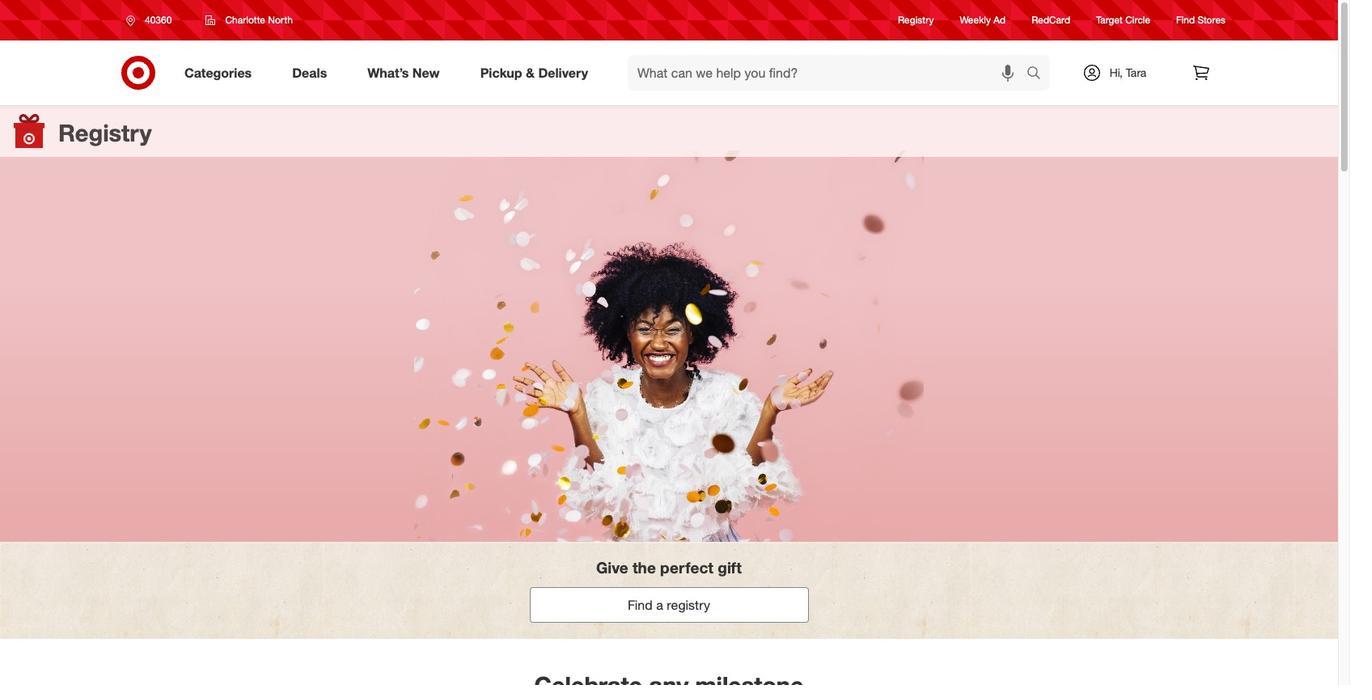 Task type: locate. For each thing, give the bounding box(es) containing it.
categories
[[185, 64, 252, 81]]

ad
[[994, 14, 1006, 26]]

deals link
[[279, 55, 347, 91]]

charlotte
[[225, 14, 265, 26]]

stores
[[1198, 14, 1226, 26]]

redcard link
[[1032, 13, 1071, 27]]

deals
[[292, 64, 327, 81]]

target circle
[[1097, 14, 1151, 26]]

categories link
[[171, 55, 272, 91]]

find left "a"
[[628, 597, 653, 613]]

1 vertical spatial find
[[628, 597, 653, 613]]

target circle link
[[1097, 13, 1151, 27]]

pickup & delivery link
[[467, 55, 609, 91]]

40360
[[145, 14, 172, 26]]

find a registry
[[628, 597, 711, 613]]

1 horizontal spatial find
[[1177, 14, 1196, 26]]

0 horizontal spatial find
[[628, 597, 653, 613]]

give the perfect gift
[[596, 559, 742, 577]]

40360 button
[[116, 6, 189, 35]]

hi,
[[1110, 66, 1123, 79]]

search
[[1020, 66, 1059, 82]]

0 vertical spatial find
[[1177, 14, 1196, 26]]

0 vertical spatial registry
[[898, 14, 934, 26]]

find stores
[[1177, 14, 1226, 26]]

find a registry button
[[530, 588, 809, 623]]

find inside button
[[628, 597, 653, 613]]

weekly ad link
[[960, 13, 1006, 27]]

1 horizontal spatial registry
[[898, 14, 934, 26]]

the
[[633, 559, 656, 577]]

registry
[[898, 14, 934, 26], [58, 118, 152, 147]]

find left the stores
[[1177, 14, 1196, 26]]

new
[[413, 64, 440, 81]]

registry
[[667, 597, 711, 613]]

0 horizontal spatial registry
[[58, 118, 152, 147]]

charlotte north
[[225, 14, 293, 26]]

find
[[1177, 14, 1196, 26], [628, 597, 653, 613]]



Task type: describe. For each thing, give the bounding box(es) containing it.
redcard
[[1032, 14, 1071, 26]]

find for find a registry
[[628, 597, 653, 613]]

find for find stores
[[1177, 14, 1196, 26]]

delivery
[[539, 64, 588, 81]]

1 vertical spatial registry
[[58, 118, 152, 147]]

search button
[[1020, 55, 1059, 94]]

what's new link
[[354, 55, 460, 91]]

gift
[[718, 559, 742, 577]]

perfect
[[661, 559, 714, 577]]

charlotte north button
[[195, 6, 303, 35]]

What can we help you find? suggestions appear below search field
[[628, 55, 1031, 91]]

find stores link
[[1177, 13, 1226, 27]]

hi, tara
[[1110, 66, 1147, 79]]

registry link
[[898, 13, 934, 27]]

pickup & delivery
[[480, 64, 588, 81]]

circle
[[1126, 14, 1151, 26]]

&
[[526, 64, 535, 81]]

weekly
[[960, 14, 991, 26]]

give
[[596, 559, 629, 577]]

a
[[657, 597, 664, 613]]

what's new
[[368, 64, 440, 81]]

what's
[[368, 64, 409, 81]]

tara
[[1126, 66, 1147, 79]]

north
[[268, 14, 293, 26]]

pickup
[[480, 64, 523, 81]]

target
[[1097, 14, 1123, 26]]

weekly ad
[[960, 14, 1006, 26]]



Task type: vqa. For each thing, say whether or not it's contained in the screenshot.
"Find a registry"
yes



